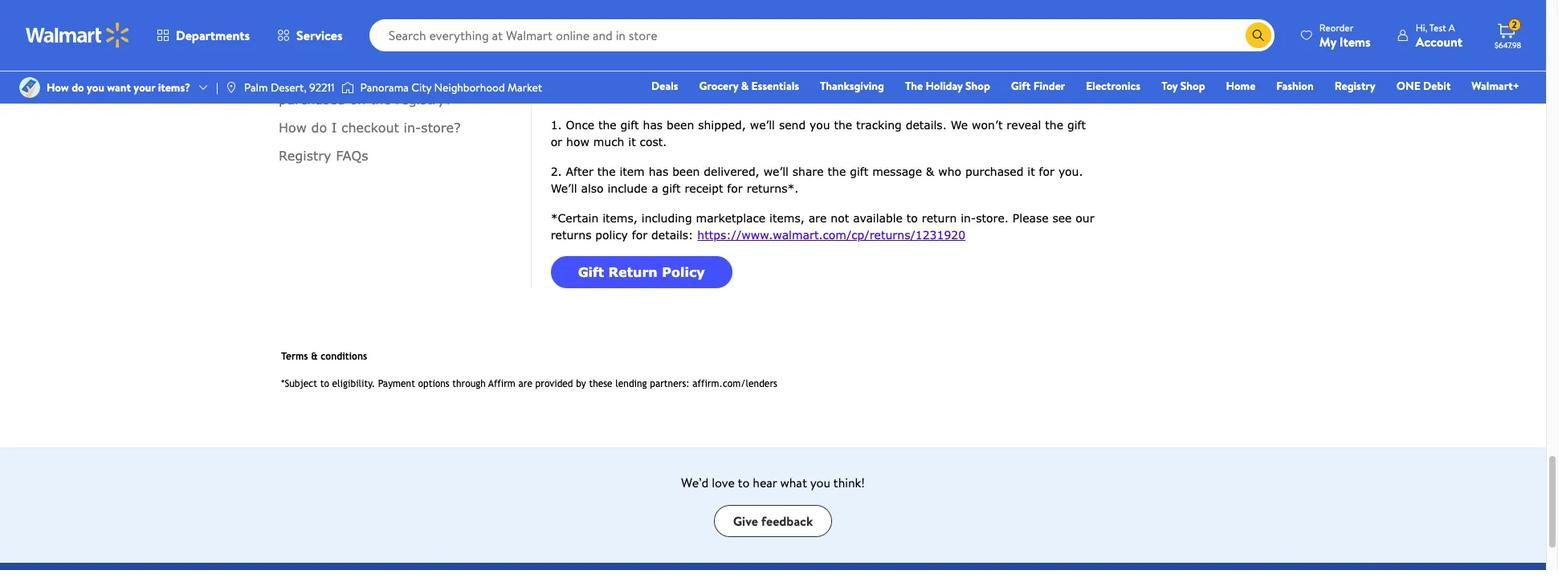 Task type: describe. For each thing, give the bounding box(es) containing it.
the
[[905, 78, 923, 94]]

electronics
[[1086, 78, 1141, 94]]

2 shop from the left
[[1180, 78, 1205, 94]]

walmart image
[[26, 22, 130, 48]]

registry
[[1335, 78, 1375, 94]]

registry link
[[1327, 77, 1383, 95]]

want
[[107, 79, 131, 96]]

palm
[[244, 79, 268, 96]]

fashion
[[1276, 78, 1314, 94]]

items?
[[158, 79, 190, 96]]

love
[[712, 474, 735, 492]]

your
[[134, 79, 155, 96]]

services
[[296, 27, 343, 44]]

0 vertical spatial you
[[87, 79, 104, 96]]

search icon image
[[1252, 29, 1265, 42]]

$647.98
[[1495, 39, 1521, 51]]

thanksgiving link
[[813, 77, 891, 95]]

feedback
[[761, 513, 813, 530]]

one
[[1396, 78, 1420, 94]]

gift finder
[[1011, 78, 1065, 94]]

we'd
[[681, 474, 709, 492]]

holiday
[[926, 78, 963, 94]]

panorama
[[360, 79, 409, 96]]

thanksgiving
[[820, 78, 884, 94]]

how do you want your items?
[[47, 79, 190, 96]]

panorama city neighborhood market
[[360, 79, 542, 96]]

we'd love to hear what you think!
[[681, 474, 865, 492]]

services button
[[263, 16, 356, 55]]

one debit link
[[1389, 77, 1458, 95]]

grocery & essentials link
[[692, 77, 806, 95]]

 image for how
[[19, 77, 40, 98]]

items
[[1339, 33, 1371, 50]]

92211
[[309, 79, 335, 96]]

home
[[1226, 78, 1255, 94]]

palm desert, 92211
[[244, 79, 335, 96]]

the holiday shop link
[[898, 77, 997, 95]]

grocery
[[699, 78, 738, 94]]

Search search field
[[369, 19, 1274, 51]]

departments
[[176, 27, 250, 44]]

|
[[216, 79, 218, 96]]

essentials
[[751, 78, 799, 94]]

what
[[780, 474, 807, 492]]



Task type: locate. For each thing, give the bounding box(es) containing it.
you
[[87, 79, 104, 96], [810, 474, 830, 492]]

electronics link
[[1079, 77, 1148, 95]]

hear
[[753, 474, 777, 492]]

1 shop from the left
[[965, 78, 990, 94]]

hi,
[[1416, 20, 1427, 34]]

0 horizontal spatial  image
[[19, 77, 40, 98]]

reorder my items
[[1319, 20, 1371, 50]]

give feedback
[[733, 513, 813, 530]]

 image left how
[[19, 77, 40, 98]]

 image
[[19, 77, 40, 98], [225, 81, 238, 94]]

deals link
[[644, 77, 685, 95]]

0 horizontal spatial shop
[[965, 78, 990, 94]]

one debit
[[1396, 78, 1451, 94]]

hi, test a account
[[1416, 20, 1462, 50]]

grocery & essentials
[[699, 78, 799, 94]]

you right what
[[810, 474, 830, 492]]

account
[[1416, 33, 1462, 50]]

1 horizontal spatial you
[[810, 474, 830, 492]]

to
[[738, 474, 750, 492]]

debit
[[1423, 78, 1451, 94]]

toy shop link
[[1154, 77, 1212, 95]]

2 $647.98
[[1495, 18, 1521, 51]]

give
[[733, 513, 758, 530]]

walmart+
[[1472, 78, 1519, 94]]

a
[[1449, 20, 1455, 34]]

toy shop
[[1161, 78, 1205, 94]]

my
[[1319, 33, 1336, 50]]

toy
[[1161, 78, 1178, 94]]

reorder
[[1319, 20, 1353, 34]]

shop right holiday
[[965, 78, 990, 94]]

home link
[[1219, 77, 1263, 95]]

do
[[72, 79, 84, 96]]

1 horizontal spatial shop
[[1180, 78, 1205, 94]]

1 horizontal spatial  image
[[225, 81, 238, 94]]

give feedback button
[[714, 505, 832, 538]]

walmart+ link
[[1464, 77, 1527, 95]]

how
[[47, 79, 69, 96]]

&
[[741, 78, 749, 94]]

think!
[[833, 474, 865, 492]]

you right the do
[[87, 79, 104, 96]]

 image for palm
[[225, 81, 238, 94]]

market
[[508, 79, 542, 96]]

desert,
[[271, 79, 307, 96]]

test
[[1429, 20, 1446, 34]]

deals
[[651, 78, 678, 94]]

0 horizontal spatial you
[[87, 79, 104, 96]]

departments button
[[143, 16, 263, 55]]

gift finder link
[[1004, 77, 1072, 95]]

gift
[[1011, 78, 1031, 94]]

2
[[1512, 18, 1517, 31]]

shop right toy
[[1180, 78, 1205, 94]]

Walmart Site-Wide search field
[[369, 19, 1274, 51]]

 image right |
[[225, 81, 238, 94]]

fashion link
[[1269, 77, 1321, 95]]

1 vertical spatial you
[[810, 474, 830, 492]]

neighborhood
[[434, 79, 505, 96]]

shop
[[965, 78, 990, 94], [1180, 78, 1205, 94]]

 image
[[341, 80, 354, 96]]

finder
[[1033, 78, 1065, 94]]

city
[[411, 79, 431, 96]]

the holiday shop
[[905, 78, 990, 94]]



Task type: vqa. For each thing, say whether or not it's contained in the screenshot.
Debit
yes



